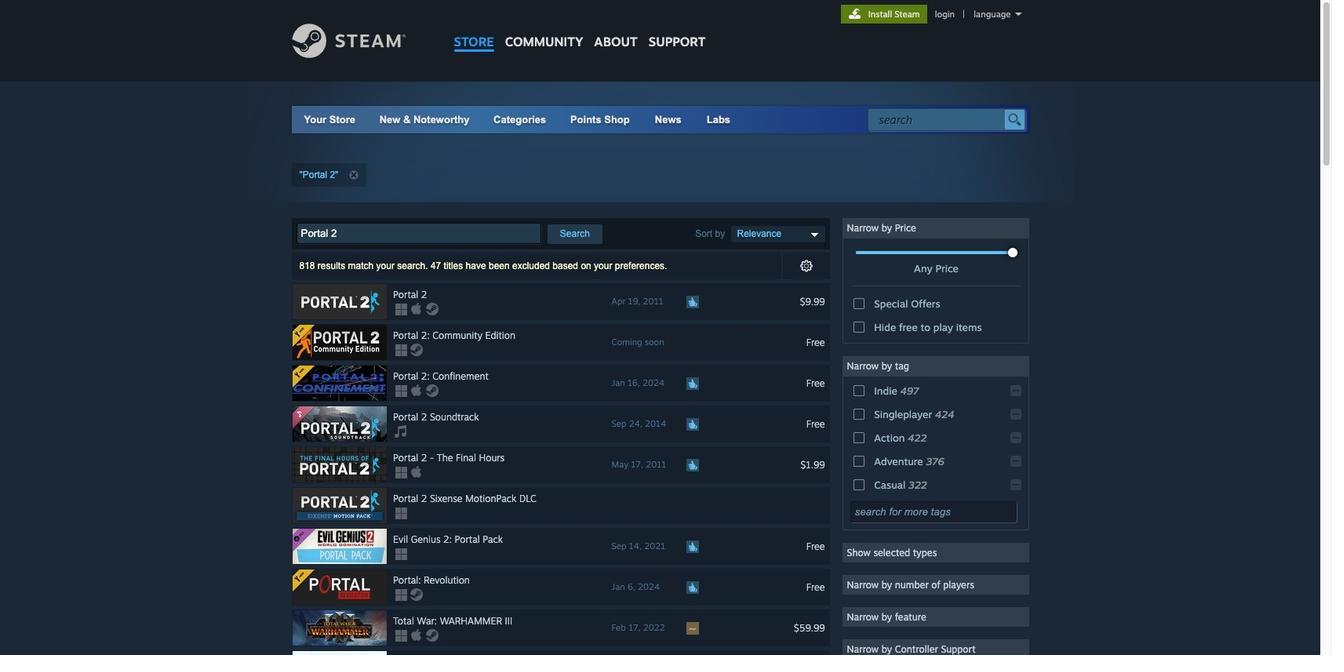 Task type: describe. For each thing, give the bounding box(es) containing it.
account menu navigation
[[841, 5, 1029, 24]]



Task type: vqa. For each thing, say whether or not it's contained in the screenshot.
From to the bottom
no



Task type: locate. For each thing, give the bounding box(es) containing it.
link to the steam homepage image
[[292, 24, 430, 58]]

global menu navigation
[[449, 0, 712, 57]]

main content
[[0, 82, 1321, 655]]

None search field
[[868, 108, 1026, 131]]

search search field
[[880, 110, 1001, 130]]

None text field
[[296, 223, 541, 244], [850, 502, 1017, 523], [296, 223, 541, 244], [850, 502, 1017, 523]]



